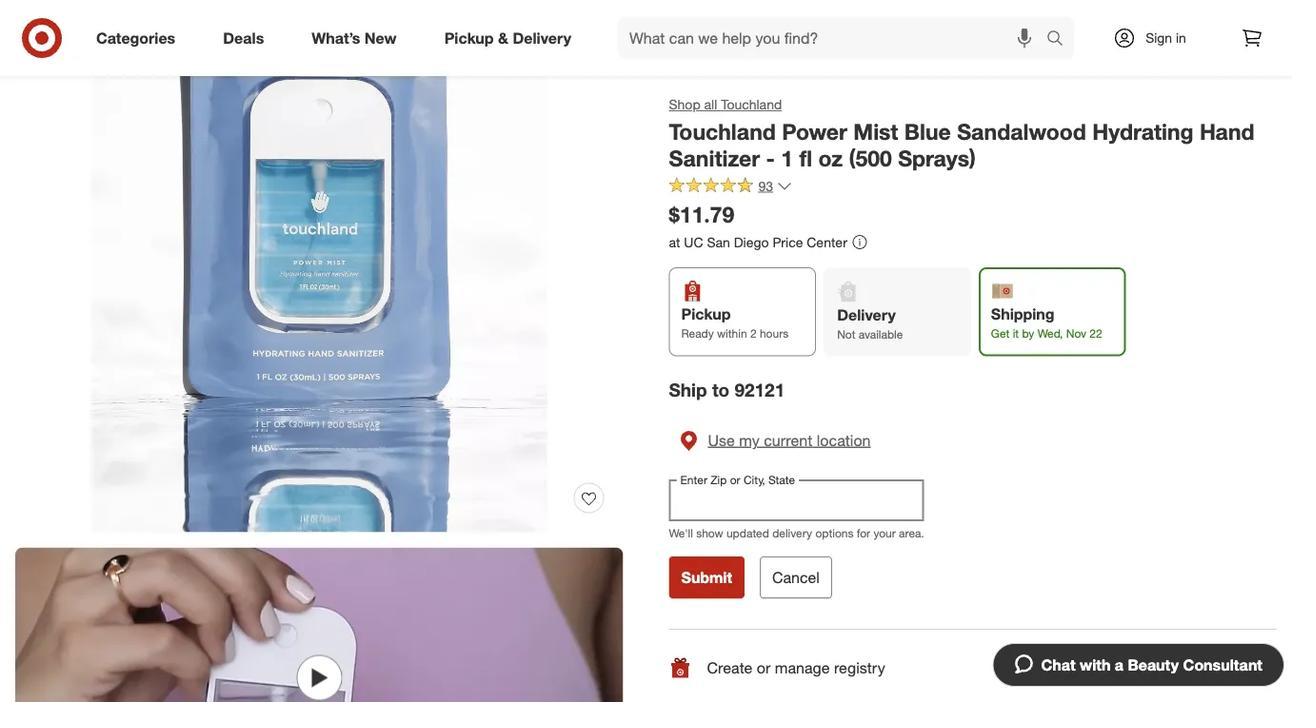 Task type: vqa. For each thing, say whether or not it's contained in the screenshot.
the Hi, Bob
no



Task type: locate. For each thing, give the bounding box(es) containing it.
we'll
[[669, 527, 693, 541]]

chat
[[1041, 656, 1076, 675]]

0 vertical spatial delivery
[[513, 29, 571, 47]]

blue
[[905, 118, 951, 145]]

sprays)
[[898, 145, 976, 172]]

shipping get it by wed, nov 22
[[991, 305, 1102, 341]]

1 vertical spatial delivery
[[837, 306, 896, 324]]

sign up hydrating
[[1146, 30, 1172, 46]]

for
[[857, 527, 871, 541]]

1 vertical spatial in
[[1260, 662, 1268, 676]]

sign right beauty
[[1234, 662, 1256, 676]]

1 vertical spatial sign in
[[1234, 662, 1268, 676]]

or
[[757, 659, 771, 678]]

beauty
[[1128, 656, 1179, 675]]

2
[[750, 327, 757, 341]]

categories link
[[80, 17, 199, 59]]

1 horizontal spatial in
[[1260, 662, 1268, 676]]

93 link
[[669, 177, 792, 199]]

1 horizontal spatial sign in
[[1234, 662, 1268, 676]]

delivery not available
[[837, 306, 903, 342]]

categories
[[96, 29, 175, 47]]

ship
[[669, 379, 707, 401]]

at uc san diego price center
[[669, 234, 847, 250]]

show
[[696, 527, 723, 541]]

0 vertical spatial pickup
[[444, 29, 494, 47]]

1 horizontal spatial sign
[[1234, 662, 1256, 676]]

chat with a beauty consultant button
[[993, 644, 1285, 688]]

1 horizontal spatial pickup
[[681, 305, 731, 323]]

delivery
[[513, 29, 571, 47], [837, 306, 896, 324]]

sign in link
[[1097, 17, 1216, 59]]

create
[[707, 659, 753, 678]]

delivery up available
[[837, 306, 896, 324]]

search
[[1038, 31, 1084, 49]]

touchland right the all
[[721, 96, 782, 113]]

sign in
[[1146, 30, 1186, 46], [1234, 662, 1268, 676]]

sign
[[1146, 30, 1172, 46], [1234, 662, 1256, 676]]

pickup left &
[[444, 29, 494, 47]]

touchland
[[721, 96, 782, 113], [669, 118, 776, 145]]

use my current location link
[[669, 417, 924, 465]]

0 horizontal spatial in
[[1176, 30, 1186, 46]]

0 vertical spatial in
[[1176, 30, 1186, 46]]

get
[[991, 327, 1010, 341]]

we'll show updated delivery options for your area.
[[669, 527, 924, 541]]

ship to 92121
[[669, 379, 785, 401]]

0 horizontal spatial delivery
[[513, 29, 571, 47]]

1 vertical spatial pickup
[[681, 305, 731, 323]]

shipping
[[991, 305, 1055, 323]]

1 horizontal spatial delivery
[[837, 306, 896, 324]]

uc
[[684, 234, 703, 250]]

sanitizer
[[669, 145, 760, 172]]

use
[[708, 431, 735, 450]]

&
[[498, 29, 508, 47]]

within
[[717, 327, 747, 341]]

available
[[859, 328, 903, 342]]

updated
[[727, 527, 769, 541]]

cancel
[[772, 569, 820, 587]]

submit
[[681, 569, 732, 587]]

sign in inside 'button'
[[1234, 662, 1268, 676]]

current
[[764, 431, 813, 450]]

with
[[1080, 656, 1111, 675]]

pickup inside pickup ready within 2 hours
[[681, 305, 731, 323]]

touchland up sanitizer
[[669, 118, 776, 145]]

deals link
[[207, 17, 288, 59]]

delivery inside delivery not available
[[837, 306, 896, 324]]

pickup
[[444, 29, 494, 47], [681, 305, 731, 323]]

delivery right &
[[513, 29, 571, 47]]

-
[[766, 145, 775, 172]]

in
[[1176, 30, 1186, 46], [1260, 662, 1268, 676]]

1 vertical spatial sign
[[1234, 662, 1256, 676]]

wed,
[[1038, 327, 1063, 341]]

fl
[[799, 145, 812, 172]]

0 horizontal spatial sign in
[[1146, 30, 1186, 46]]

hydrating
[[1092, 118, 1194, 145]]

submit button
[[669, 557, 745, 599]]

0 vertical spatial sign
[[1146, 30, 1172, 46]]

what's new
[[312, 29, 397, 47]]

a
[[1115, 656, 1124, 675]]

None text field
[[669, 480, 924, 522]]

pickup for &
[[444, 29, 494, 47]]

pickup up ready
[[681, 305, 731, 323]]

all
[[704, 96, 717, 113]]

92121
[[735, 379, 785, 401]]

ready
[[681, 327, 714, 341]]

0 horizontal spatial pickup
[[444, 29, 494, 47]]

it
[[1013, 327, 1019, 341]]

shop
[[669, 96, 701, 113]]

nov
[[1066, 327, 1087, 341]]

registry
[[834, 659, 885, 678]]



Task type: describe. For each thing, give the bounding box(es) containing it.
touchland power mist blue sandalwood hydrating hand sanitizer - 1 fl oz (500 sprays), 1 of 14 image
[[15, 0, 623, 533]]

what's new link
[[295, 17, 421, 59]]

in inside "sign in" 'button'
[[1260, 662, 1268, 676]]

What can we help you find? suggestions appear below search field
[[618, 17, 1051, 59]]

power
[[782, 118, 847, 145]]

manage
[[775, 659, 830, 678]]

new
[[365, 29, 397, 47]]

my
[[739, 431, 760, 450]]

your
[[874, 527, 896, 541]]

consultant
[[1183, 656, 1263, 675]]

location
[[817, 431, 871, 450]]

1 vertical spatial touchland
[[669, 118, 776, 145]]

mist
[[854, 118, 898, 145]]

22
[[1090, 327, 1102, 341]]

touchland power mist blue sandalwood hydrating hand sanitizer - 1 fl oz (500 sprays), 2 of 14, play video image
[[15, 548, 623, 703]]

create or manage registry
[[707, 659, 885, 678]]

0 horizontal spatial sign
[[1146, 30, 1172, 46]]

sandalwood
[[957, 118, 1086, 145]]

center
[[807, 234, 847, 250]]

at
[[669, 234, 680, 250]]

1
[[781, 145, 793, 172]]

cancel button
[[760, 557, 832, 599]]

shop all touchland touchland power mist blue sandalwood hydrating hand sanitizer - 1 fl oz (500 sprays)
[[669, 96, 1255, 172]]

to
[[712, 379, 730, 401]]

93
[[759, 178, 773, 194]]

search button
[[1038, 17, 1084, 63]]

pickup & delivery link
[[428, 17, 595, 59]]

diego
[[734, 234, 769, 250]]

use my current location
[[708, 431, 871, 450]]

pickup ready within 2 hours
[[681, 305, 789, 341]]

oz
[[818, 145, 843, 172]]

hours
[[760, 327, 789, 341]]

chat with a beauty consultant
[[1041, 656, 1263, 675]]

delivery inside pickup & delivery link
[[513, 29, 571, 47]]

hand
[[1200, 118, 1255, 145]]

deals
[[223, 29, 264, 47]]

pickup for ready
[[681, 305, 731, 323]]

sign inside 'button'
[[1234, 662, 1256, 676]]

area.
[[899, 527, 924, 541]]

in inside sign in link
[[1176, 30, 1186, 46]]

pickup & delivery
[[444, 29, 571, 47]]

0 vertical spatial sign in
[[1146, 30, 1186, 46]]

san
[[707, 234, 730, 250]]

options
[[816, 527, 854, 541]]

0 vertical spatial touchland
[[721, 96, 782, 113]]

price
[[773, 234, 803, 250]]

what's
[[312, 29, 360, 47]]

delivery
[[773, 527, 812, 541]]

(500
[[849, 145, 892, 172]]

$11.79
[[669, 201, 735, 228]]

sign in button
[[1221, 653, 1277, 684]]

not
[[837, 328, 856, 342]]

by
[[1022, 327, 1034, 341]]



